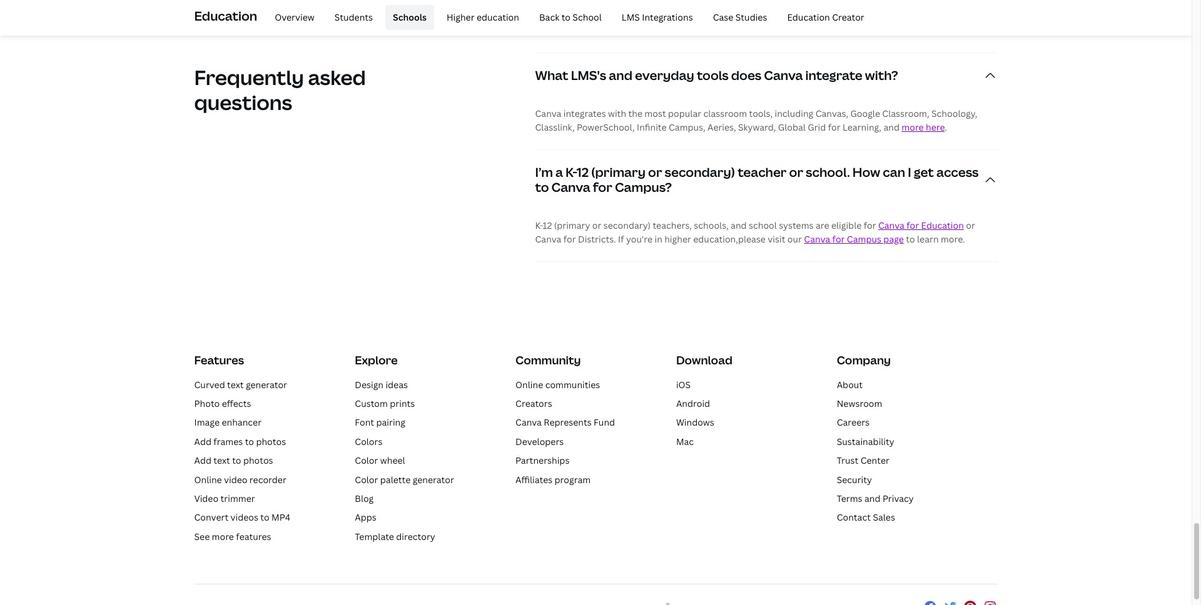 Task type: vqa. For each thing, say whether or not it's contained in the screenshot.
INTEGRATE
yes



Task type: locate. For each thing, give the bounding box(es) containing it.
how right school.
[[853, 164, 881, 181]]

canva for campus page link
[[805, 234, 904, 246]]

secondary) up if
[[604, 220, 651, 232]]

generator up effects
[[246, 379, 287, 391]]

0 horizontal spatial how
[[688, 6, 715, 23]]

1 horizontal spatial more
[[902, 122, 924, 134]]

color for color wheel
[[355, 455, 378, 467]]

0 horizontal spatial the
[[549, 21, 570, 38]]

privacy
[[883, 493, 914, 505]]

developers
[[516, 436, 564, 448]]

1 horizontal spatial secondary)
[[665, 164, 736, 181]]

mp4
[[272, 512, 291, 524]]

frequently
[[194, 64, 304, 91]]

am
[[541, 6, 561, 23]]

2 horizontal spatial i
[[908, 164, 912, 181]]

schoology,
[[932, 108, 978, 120]]

canvas,
[[816, 108, 849, 120]]

1 horizontal spatial the
[[629, 108, 643, 120]]

i am not a design expert. how can i learn how to use canva for education in the classroom?
[[536, 6, 979, 38]]

1 vertical spatial how
[[853, 164, 881, 181]]

how right the expert. at right
[[688, 6, 715, 23]]

canva left districts. in the top of the page
[[536, 234, 562, 246]]

a right not
[[587, 6, 595, 23]]

generator for curved text generator
[[246, 379, 287, 391]]

partnerships
[[516, 455, 570, 467]]

0 vertical spatial a
[[587, 6, 595, 23]]

generator right "palette"
[[413, 474, 454, 486]]

1 vertical spatial online
[[194, 474, 222, 486]]

online communities link
[[516, 379, 600, 391]]

1 horizontal spatial generator
[[413, 474, 454, 486]]

classroom
[[704, 108, 747, 120]]

careers
[[837, 417, 870, 429]]

in left not
[[536, 21, 546, 38]]

k- down 'i'm'
[[536, 220, 543, 232]]

case
[[713, 11, 734, 23]]

for left "campus?"
[[593, 179, 613, 196]]

1 vertical spatial photos
[[243, 455, 273, 467]]

template
[[355, 531, 394, 543]]

online up video
[[194, 474, 222, 486]]

secondary) down campus, at right
[[665, 164, 736, 181]]

0 vertical spatial photos
[[256, 436, 286, 448]]

schools link
[[386, 5, 434, 30]]

0 horizontal spatial online
[[194, 474, 222, 486]]

1 vertical spatial (primary
[[554, 220, 591, 232]]

1 horizontal spatial learn
[[918, 234, 939, 246]]

0 vertical spatial in
[[536, 21, 546, 38]]

see
[[194, 531, 210, 543]]

to
[[812, 6, 826, 23], [562, 11, 571, 23], [536, 179, 549, 196], [907, 234, 916, 246], [245, 436, 254, 448], [232, 455, 241, 467], [261, 512, 270, 524]]

for down eligible
[[833, 234, 845, 246]]

1 vertical spatial color
[[355, 474, 378, 486]]

1 vertical spatial a
[[556, 164, 563, 181]]

canva inside i am not a design expert. how can i learn how to use canva for education in the classroom?
[[852, 6, 891, 23]]

(primary inside i'm a k-12 (primary or secondary) teacher or school. how can i get access to canva for campus?
[[592, 164, 646, 181]]

canva integrates with the most popular classroom tools, including canvas, google classroom, schoology, classlink, powerschool, infinite campus, aeries, skyward, global grid for learning, and
[[536, 108, 978, 134]]

.
[[945, 122, 948, 134]]

pairing
[[376, 417, 406, 429]]

canva inside dropdown button
[[764, 67, 803, 84]]

0 vertical spatial add
[[194, 436, 212, 448]]

0 vertical spatial color
[[355, 455, 378, 467]]

and right lms's
[[609, 67, 633, 84]]

k-
[[566, 164, 577, 181], [536, 220, 543, 232]]

how inside i am not a design expert. how can i learn how to use canva for education in the classroom?
[[688, 6, 715, 23]]

case studies
[[713, 11, 768, 23]]

photo effects
[[194, 398, 251, 410]]

secondary)
[[665, 164, 736, 181], [604, 220, 651, 232]]

0 horizontal spatial a
[[556, 164, 563, 181]]

back to school link
[[532, 5, 610, 30]]

text up effects
[[227, 379, 244, 391]]

how
[[784, 6, 809, 23]]

1 horizontal spatial k-
[[566, 164, 577, 181]]

schools
[[393, 11, 427, 23]]

a right 'i'm'
[[556, 164, 563, 181]]

1 add from the top
[[194, 436, 212, 448]]

1 vertical spatial k-
[[536, 220, 543, 232]]

the inside the canva integrates with the most popular classroom tools, including canvas, google classroom, schoology, classlink, powerschool, infinite campus, aeries, skyward, global grid for learning, and
[[629, 108, 643, 120]]

community
[[516, 353, 581, 368]]

0 horizontal spatial (primary
[[554, 220, 591, 232]]

and inside dropdown button
[[609, 67, 633, 84]]

0 vertical spatial the
[[549, 21, 570, 38]]

campus?
[[615, 179, 672, 196]]

0 vertical spatial can
[[718, 6, 740, 23]]

in right you're on the top of page
[[655, 234, 663, 246]]

you're
[[627, 234, 653, 246]]

1 vertical spatial in
[[655, 234, 663, 246]]

add for add frames to photos
[[194, 436, 212, 448]]

more right the see
[[212, 531, 234, 543]]

the inside i am not a design expert. how can i learn how to use canva for education in the classroom?
[[549, 21, 570, 38]]

please visit our canva for campus page to learn more.
[[739, 234, 966, 246]]

k- right 'i'm'
[[566, 164, 577, 181]]

menu bar
[[262, 5, 872, 30]]

a
[[587, 6, 595, 23], [556, 164, 563, 181]]

text down frames
[[214, 455, 230, 467]]

learn inside i am not a design expert. how can i learn how to use canva for education in the classroom?
[[749, 6, 781, 23]]

0 horizontal spatial generator
[[246, 379, 287, 391]]

0 horizontal spatial in
[[536, 21, 546, 38]]

online
[[516, 379, 543, 391], [194, 474, 222, 486]]

add for add text to photos
[[194, 455, 212, 467]]

enhancer
[[222, 417, 262, 429]]

1 vertical spatial add
[[194, 455, 212, 467]]

case studies link
[[706, 5, 775, 30]]

or up districts. in the top of the page
[[593, 220, 602, 232]]

add
[[194, 436, 212, 448], [194, 455, 212, 467]]

1 horizontal spatial in
[[655, 234, 663, 246]]

0 vertical spatial generator
[[246, 379, 287, 391]]

1 color from the top
[[355, 455, 378, 467]]

districts.
[[578, 234, 616, 246]]

12 down 'i'm'
[[543, 220, 552, 232]]

for inside or canva for districts. if you're in higher education,
[[564, 234, 576, 246]]

1 vertical spatial can
[[883, 164, 906, 181]]

k- inside i'm a k-12 (primary or secondary) teacher or school. how can i get access to canva for campus?
[[566, 164, 577, 181]]

0 horizontal spatial can
[[718, 6, 740, 23]]

online communities
[[516, 379, 600, 391]]

0 horizontal spatial learn
[[749, 6, 781, 23]]

lms's
[[571, 67, 607, 84]]

higher education
[[447, 11, 520, 23]]

1 vertical spatial the
[[629, 108, 643, 120]]

or right canva for education link
[[967, 220, 976, 232]]

color down 'colors' "link"
[[355, 455, 378, 467]]

1 vertical spatial learn
[[918, 234, 939, 246]]

asked
[[308, 64, 366, 91]]

1 horizontal spatial online
[[516, 379, 543, 391]]

video
[[194, 493, 219, 505]]

i right case
[[743, 6, 746, 23]]

convert
[[194, 512, 229, 524]]

canva up classlink,
[[536, 108, 562, 120]]

1 vertical spatial text
[[214, 455, 230, 467]]

0 vertical spatial secondary)
[[665, 164, 736, 181]]

1 horizontal spatial i
[[743, 6, 746, 23]]

to right "am"
[[562, 11, 571, 23]]

0 vertical spatial text
[[227, 379, 244, 391]]

learn
[[749, 6, 781, 23], [918, 234, 939, 246]]

education,
[[694, 234, 739, 246]]

in inside i am not a design expert. how can i learn how to use canva for education in the classroom?
[[536, 21, 546, 38]]

for up campus
[[864, 220, 877, 232]]

to down classlink,
[[536, 179, 549, 196]]

security
[[837, 474, 873, 486]]

communities
[[546, 379, 600, 391]]

1 vertical spatial more
[[212, 531, 234, 543]]

add up video
[[194, 455, 212, 467]]

12 right 'i'm'
[[577, 164, 589, 181]]

canva for education link
[[879, 220, 964, 232]]

education creator link
[[780, 5, 872, 30]]

for down the get
[[907, 220, 920, 232]]

for right creator
[[894, 6, 913, 23]]

0 vertical spatial online
[[516, 379, 543, 391]]

and
[[609, 67, 633, 84], [884, 122, 900, 134], [731, 220, 747, 232], [865, 493, 881, 505]]

12
[[577, 164, 589, 181], [543, 220, 552, 232]]

i'm
[[536, 164, 553, 181]]

to down "enhancer" at the left
[[245, 436, 254, 448]]

convert videos to mp4 link
[[194, 512, 291, 524]]

1 vertical spatial 12
[[543, 220, 552, 232]]

school
[[573, 11, 602, 23]]

color wheel link
[[355, 455, 405, 467]]

photos for add frames to photos
[[256, 436, 286, 448]]

online for online video recorder
[[194, 474, 222, 486]]

0 vertical spatial k-
[[566, 164, 577, 181]]

0 horizontal spatial secondary)
[[604, 220, 651, 232]]

to left the use
[[812, 6, 826, 23]]

i inside i'm a k-12 (primary or secondary) teacher or school. how can i get access to canva for campus?
[[908, 164, 912, 181]]

template directory link
[[355, 531, 435, 543]]

photos down "enhancer" at the left
[[256, 436, 286, 448]]

for down canvas,
[[829, 122, 841, 134]]

more down "classroom,"
[[902, 122, 924, 134]]

0 horizontal spatial more
[[212, 531, 234, 543]]

lms
[[622, 11, 640, 23]]

color up blog link
[[355, 474, 378, 486]]

for left districts. in the top of the page
[[564, 234, 576, 246]]

education inside i am not a design expert. how can i learn how to use canva for education in the classroom?
[[916, 6, 979, 23]]

i'm a k-12 (primary or secondary) teacher or school. how can i get access to canva for campus? button
[[536, 150, 998, 211]]

affiliates program link
[[516, 474, 591, 486]]

1 horizontal spatial (primary
[[592, 164, 646, 181]]

custom prints
[[355, 398, 415, 410]]

video trimmer
[[194, 493, 255, 505]]

add down "image"
[[194, 436, 212, 448]]

to left mp4
[[261, 512, 270, 524]]

0 vertical spatial how
[[688, 6, 715, 23]]

canva up districts. in the top of the page
[[552, 179, 591, 196]]

(primary down powerschool,
[[592, 164, 646, 181]]

most
[[645, 108, 666, 120]]

i left back
[[536, 6, 539, 23]]

menu bar containing overview
[[262, 5, 872, 30]]

color
[[355, 455, 378, 467], [355, 474, 378, 486]]

and down "classroom,"
[[884, 122, 900, 134]]

1 horizontal spatial how
[[853, 164, 881, 181]]

text for curved
[[227, 379, 244, 391]]

canva up page
[[879, 220, 905, 232]]

0 vertical spatial (primary
[[592, 164, 646, 181]]

with?
[[866, 67, 899, 84]]

effects
[[222, 398, 251, 410]]

0 vertical spatial learn
[[749, 6, 781, 23]]

visit
[[768, 234, 786, 246]]

i left the get
[[908, 164, 912, 181]]

(primary up districts. in the top of the page
[[554, 220, 591, 232]]

contact sales
[[837, 512, 896, 524]]

1 horizontal spatial can
[[883, 164, 906, 181]]

access
[[937, 164, 979, 181]]

text for add
[[214, 455, 230, 467]]

0 vertical spatial 12
[[577, 164, 589, 181]]

education inside menu bar
[[788, 11, 830, 23]]

can inside i'm a k-12 (primary or secondary) teacher or school. how can i get access to canva for campus?
[[883, 164, 906, 181]]

ios
[[677, 379, 691, 391]]

how inside i'm a k-12 (primary or secondary) teacher or school. how can i get access to canva for campus?
[[853, 164, 881, 181]]

back to school
[[540, 11, 602, 23]]

canva inside or canva for districts. if you're in higher education,
[[536, 234, 562, 246]]

2 color from the top
[[355, 474, 378, 486]]

canva right the use
[[852, 6, 891, 23]]

if
[[618, 234, 624, 246]]

text
[[227, 379, 244, 391], [214, 455, 230, 467]]

1 vertical spatial generator
[[413, 474, 454, 486]]

back
[[540, 11, 560, 23]]

1 horizontal spatial 12
[[577, 164, 589, 181]]

more here .
[[902, 122, 948, 134]]

online up creators link
[[516, 379, 543, 391]]

canva right 'does'
[[764, 67, 803, 84]]

2 add from the top
[[194, 455, 212, 467]]

photos up the recorder
[[243, 455, 273, 467]]

1 horizontal spatial a
[[587, 6, 595, 23]]

here
[[926, 122, 945, 134]]

curved text generator link
[[194, 379, 287, 391]]

higher
[[447, 11, 475, 23]]

fund
[[594, 417, 615, 429]]

or inside or canva for districts. if you're in higher education,
[[967, 220, 976, 232]]



Task type: describe. For each thing, give the bounding box(es) containing it.
i'm a k-12 (primary or secondary) teacher or school. how can i get access to canva for campus?
[[536, 164, 979, 196]]

school
[[749, 220, 777, 232]]

template directory
[[355, 531, 435, 543]]

everyday
[[635, 67, 695, 84]]

school.
[[806, 164, 851, 181]]

apps link
[[355, 512, 377, 524]]

for inside i'm a k-12 (primary or secondary) teacher or school. how can i get access to canva for campus?
[[593, 179, 613, 196]]

center
[[861, 455, 890, 467]]

eligible
[[832, 220, 862, 232]]

to inside i am not a design expert. how can i learn how to use canva for education in the classroom?
[[812, 6, 826, 23]]

0 horizontal spatial k-
[[536, 220, 543, 232]]

systems
[[779, 220, 814, 232]]

creators link
[[516, 398, 553, 410]]

see more features link
[[194, 531, 271, 543]]

a inside i am not a design expert. how can i learn how to use canva for education in the classroom?
[[587, 6, 595, 23]]

design ideas
[[355, 379, 408, 391]]

photo
[[194, 398, 220, 410]]

custom
[[355, 398, 388, 410]]

color for color palette generator
[[355, 474, 378, 486]]

color palette generator link
[[355, 474, 454, 486]]

android link
[[677, 398, 711, 410]]

higher
[[665, 234, 692, 246]]

generator for color palette generator
[[413, 474, 454, 486]]

color wheel
[[355, 455, 405, 467]]

recorder
[[250, 474, 287, 486]]

developers link
[[516, 436, 564, 448]]

windows link
[[677, 417, 715, 429]]

canva represents fund link
[[516, 417, 615, 429]]

or down infinite
[[649, 164, 663, 181]]

and inside the canva integrates with the most popular classroom tools, including canvas, google classroom, schoology, classlink, powerschool, infinite campus, aeries, skyward, global grid for learning, and
[[884, 122, 900, 134]]

what
[[536, 67, 569, 84]]

secondary) inside i'm a k-12 (primary or secondary) teacher or school. how can i get access to canva for campus?
[[665, 164, 736, 181]]

tools,
[[750, 108, 773, 120]]

creators
[[516, 398, 553, 410]]

windows
[[677, 417, 715, 429]]

to right page
[[907, 234, 916, 246]]

or left school.
[[790, 164, 804, 181]]

trust
[[837, 455, 859, 467]]

canva inside the canva integrates with the most popular classroom tools, including canvas, google classroom, schoology, classlink, powerschool, infinite campus, aeries, skyward, global grid for learning, and
[[536, 108, 562, 120]]

0 horizontal spatial 12
[[543, 220, 552, 232]]

classlink,
[[536, 122, 575, 134]]

canva down "creators"
[[516, 417, 542, 429]]

directory
[[396, 531, 435, 543]]

about
[[837, 379, 863, 391]]

online for online communities
[[516, 379, 543, 391]]

are
[[816, 220, 830, 232]]

popular
[[669, 108, 702, 120]]

can inside i am not a design expert. how can i learn how to use canva for education in the classroom?
[[718, 6, 740, 23]]

classroom,
[[883, 108, 930, 120]]

including
[[775, 108, 814, 120]]

education
[[477, 11, 520, 23]]

newsroom link
[[837, 398, 883, 410]]

font
[[355, 417, 374, 429]]

mac
[[677, 436, 694, 448]]

integrate
[[806, 67, 863, 84]]

blog link
[[355, 493, 374, 505]]

i am not a design expert. how can i learn how to use canva for education in the classroom? button
[[536, 0, 998, 53]]

learning,
[[843, 122, 882, 134]]

use
[[828, 6, 850, 23]]

wheel
[[380, 455, 405, 467]]

for inside the canva integrates with the most popular classroom tools, including canvas, google classroom, schoology, classlink, powerschool, infinite campus, aeries, skyward, global grid for learning, and
[[829, 122, 841, 134]]

colors
[[355, 436, 383, 448]]

higher education link
[[439, 5, 527, 30]]

questions
[[194, 89, 292, 116]]

0 vertical spatial more
[[902, 122, 924, 134]]

video trimmer link
[[194, 493, 255, 505]]

represents
[[544, 417, 592, 429]]

canva inside i'm a k-12 (primary or secondary) teacher or school. how can i get access to canva for campus?
[[552, 179, 591, 196]]

to inside i'm a k-12 (primary or secondary) teacher or school. how can i get access to canva for campus?
[[536, 179, 549, 196]]

integrates
[[564, 108, 606, 120]]

android
[[677, 398, 711, 410]]

terms and privacy
[[837, 493, 914, 505]]

12 inside i'm a k-12 (primary or secondary) teacher or school. how can i get access to canva for campus?
[[577, 164, 589, 181]]

and up contact sales
[[865, 493, 881, 505]]

affiliates program
[[516, 474, 591, 486]]

sales
[[873, 512, 896, 524]]

partnerships link
[[516, 455, 570, 467]]

education creator
[[788, 11, 865, 23]]

palette
[[380, 474, 411, 486]]

to up the 'video'
[[232, 455, 241, 467]]

get
[[914, 164, 934, 181]]

add text to photos link
[[194, 455, 273, 467]]

ios link
[[677, 379, 691, 391]]

0 horizontal spatial i
[[536, 6, 539, 23]]

custom prints link
[[355, 398, 415, 410]]

for inside i am not a design expert. how can i learn how to use canva for education in the classroom?
[[894, 6, 913, 23]]

sustainability link
[[837, 436, 895, 448]]

frequently asked questions
[[194, 64, 366, 116]]

overview
[[275, 11, 315, 23]]

canva represents fund
[[516, 417, 615, 429]]

careers link
[[837, 417, 870, 429]]

skyward,
[[739, 122, 776, 134]]

image enhancer
[[194, 417, 262, 429]]

in inside or canva for districts. if you're in higher education,
[[655, 234, 663, 246]]

what lms's and everyday tools does canva integrate with? button
[[536, 53, 998, 98]]

1 vertical spatial secondary)
[[604, 220, 651, 232]]

to inside back to school link
[[562, 11, 571, 23]]

campus,
[[669, 122, 706, 134]]

about link
[[837, 379, 863, 391]]

and up please
[[731, 220, 747, 232]]

apps
[[355, 512, 377, 524]]

frames
[[214, 436, 243, 448]]

what lms's and everyday tools does canva integrate with?
[[536, 67, 899, 84]]

features
[[236, 531, 271, 543]]

infinite
[[637, 122, 667, 134]]

add frames to photos link
[[194, 436, 286, 448]]

online video recorder link
[[194, 474, 287, 486]]

photos for add text to photos
[[243, 455, 273, 467]]

colors link
[[355, 436, 383, 448]]

a inside i'm a k-12 (primary or secondary) teacher or school. how can i get access to canva for campus?
[[556, 164, 563, 181]]

company
[[837, 353, 891, 368]]

ideas
[[386, 379, 408, 391]]

overview link
[[267, 5, 322, 30]]

font pairing link
[[355, 417, 406, 429]]

does
[[732, 67, 762, 84]]

canva down are
[[805, 234, 831, 246]]

more.
[[941, 234, 966, 246]]

affiliates
[[516, 474, 553, 486]]



